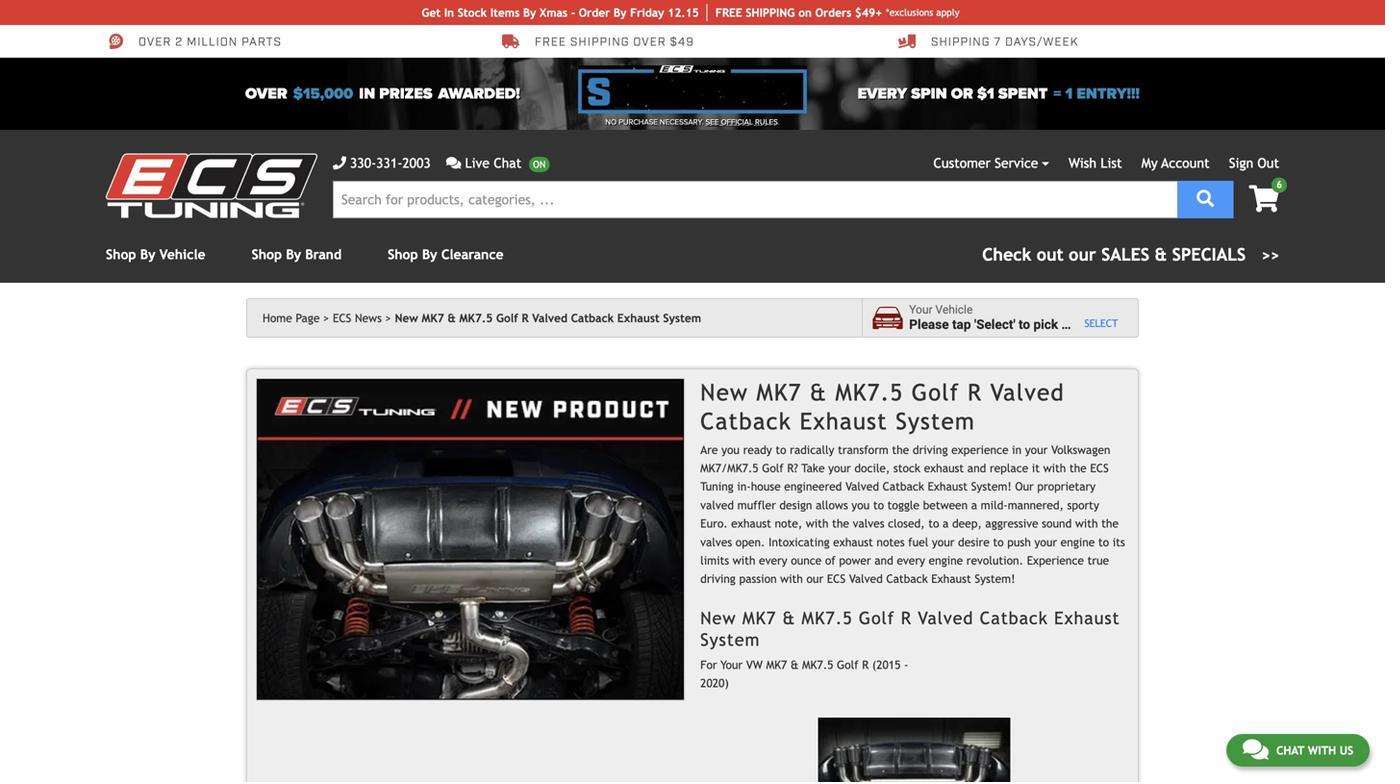 Task type: locate. For each thing, give the bounding box(es) containing it.
1 vertical spatial over
[[245, 85, 287, 103]]

mk7 inside the new mk7 & mk7.5 golf r valved catback exhaust system are you ready to radically transform the driving experience in your volkswagen mk7/mk7.5 golf r? take your docile, stock exhaust and replace it with the ecs tuning in-house engineered valved catback exhaust system! our proprietary valved muffler design allows you to toggle between a mild-mannered, sporty euro. exhaust note, with the valves closed, to a deep, aggressive sound with the valves open. intoxicating exhaust notes fuel your desire to push your engine to its limits with every ounce of power and every engine revolution. experience true driving passion with our ecs valved catback exhaust system!
[[757, 379, 802, 406]]

& inside the new mk7 & mk7.5 golf r valved catback exhaust system are you ready to radically transform the driving experience in your volkswagen mk7/mk7.5 golf r? take your docile, stock exhaust and replace it with the ecs tuning in-house engineered valved catback exhaust system! our proprietary valved muffler design allows you to toggle between a mild-mannered, sporty euro. exhaust note, with the valves closed, to a deep, aggressive sound with the valves open. intoxicating exhaust notes fuel your desire to push your engine to its limits with every ounce of power and every engine revolution. experience true driving passion with our ecs valved catback exhaust system!
[[810, 379, 827, 406]]

0 horizontal spatial a
[[943, 517, 949, 530]]

by left the brand
[[286, 247, 301, 262]]

a right pick on the top right
[[1061, 317, 1069, 332]]

apply
[[936, 7, 960, 18]]

your inside new mk7 & mk7.5 golf r valved catback exhaust system for your vw mk7 & mk7.5 golf r (2015 - 2020)
[[721, 658, 743, 671]]

$15,000
[[293, 85, 353, 103]]

2 shop from the left
[[252, 247, 282, 262]]

chat
[[494, 155, 522, 171], [1276, 744, 1304, 757]]

by left xmas at the top of the page
[[523, 6, 536, 19]]

2 vertical spatial exhaust
[[833, 535, 873, 549]]

1 vertical spatial exhaust
[[731, 517, 771, 530]]

ecs down the of
[[827, 572, 846, 586]]

0 vertical spatial system
[[663, 311, 701, 325]]

engine down desire
[[929, 554, 963, 567]]

& right 'sales' at the top of the page
[[1155, 244, 1167, 265]]

1 horizontal spatial your
[[909, 303, 933, 317]]

new for new mk7 & mk7.5 golf r valved catback exhaust system are you ready to radically transform the driving experience in your volkswagen mk7/mk7.5 golf r? take your docile, stock exhaust and replace it with the ecs tuning in-house engineered valved catback exhaust system! our proprietary valved muffler design allows you to toggle between a mild-mannered, sporty euro. exhaust note, with the valves closed, to a deep, aggressive sound with the valves open. intoxicating exhaust notes fuel your desire to push your engine to its limits with every ounce of power and every engine revolution. experience true driving passion with our ecs valved catback exhaust system!
[[700, 379, 748, 406]]

1 horizontal spatial shop
[[252, 247, 282, 262]]

vehicle inside your vehicle please tap 'select' to pick a vehicle
[[935, 303, 973, 317]]

& down ounce
[[783, 608, 796, 628]]

vehicle
[[159, 247, 205, 262], [935, 303, 973, 317]]

system for new mk7 & mk7.5 golf r valved catback exhaust system are you ready to radically transform the driving experience in your volkswagen mk7/mk7.5 golf r? take your docile, stock exhaust and replace it with the ecs tuning in-house engineered valved catback exhaust system! our proprietary valved muffler design allows you to toggle between a mild-mannered, sporty euro. exhaust note, with the valves closed, to a deep, aggressive sound with the valves open. intoxicating exhaust notes fuel your desire to push your engine to its limits with every ounce of power and every engine revolution. experience true driving passion with our ecs valved catback exhaust system!
[[896, 408, 975, 435]]

take
[[802, 461, 825, 475]]

valves up limits
[[700, 535, 732, 549]]

catback inside new mk7 & mk7.5 golf r valved catback exhaust system for your vw mk7 & mk7.5 golf r (2015 - 2020)
[[980, 608, 1048, 628]]

1 horizontal spatial -
[[904, 658, 908, 671]]

a down the between
[[943, 517, 949, 530]]

with inside "link"
[[1308, 744, 1336, 757]]

the down allows on the bottom right of the page
[[832, 517, 849, 530]]

over
[[139, 34, 171, 50], [245, 85, 287, 103]]

chat right live
[[494, 155, 522, 171]]

mannered,
[[1008, 498, 1064, 512]]

mk7 up ready
[[757, 379, 802, 406]]

clearance
[[441, 247, 504, 262]]

our
[[807, 572, 824, 586]]

1 shop from the left
[[106, 247, 136, 262]]

0 horizontal spatial vehicle
[[159, 247, 205, 262]]

golf
[[496, 311, 518, 325], [912, 379, 960, 406], [762, 461, 784, 475], [859, 608, 895, 628], [837, 658, 859, 671]]

by down ecs tuning image
[[140, 247, 155, 262]]

with left us
[[1308, 744, 1336, 757]]

catback for new mk7 & mk7.5 golf r valved catback exhaust system
[[571, 311, 614, 325]]

you right allows on the bottom right of the page
[[852, 498, 870, 512]]

driving down limits
[[700, 572, 736, 586]]

over left 2
[[139, 34, 171, 50]]

2 vertical spatial system
[[700, 629, 760, 650]]

your
[[1025, 443, 1048, 456], [828, 461, 851, 475], [932, 535, 955, 549], [1035, 535, 1057, 549]]

mk7.5 for new mk7 & mk7.5 golf r valved catback exhaust system for your vw mk7 & mk7.5 golf r (2015 - 2020)
[[802, 608, 853, 628]]

1 horizontal spatial engine
[[1061, 535, 1095, 549]]

your right fuel
[[932, 535, 955, 549]]

vehicle down ecs tuning image
[[159, 247, 205, 262]]

exhaust up power
[[833, 535, 873, 549]]

on
[[798, 6, 812, 19]]

3 shop from the left
[[388, 247, 418, 262]]

sales & specials
[[1102, 244, 1246, 265]]

by for shop by brand
[[286, 247, 301, 262]]

1 horizontal spatial over
[[245, 85, 287, 103]]

1 vertical spatial vehicle
[[935, 303, 973, 317]]

catback for new mk7 & mk7.5 golf r valved catback exhaust system are you ready to radically transform the driving experience in your volkswagen mk7/mk7.5 golf r? take your docile, stock exhaust and replace it with the ecs tuning in-house engineered valved catback exhaust system! our proprietary valved muffler design allows you to toggle between a mild-mannered, sporty euro. exhaust note, with the valves closed, to a deep, aggressive sound with the valves open. intoxicating exhaust notes fuel your desire to push your engine to its limits with every ounce of power and every engine revolution. experience true driving passion with our ecs valved catback exhaust system!
[[700, 408, 792, 435]]

transform
[[838, 443, 889, 456]]

get
[[422, 6, 441, 19]]

vw
[[746, 658, 763, 671]]

mk7.5 down clearance
[[459, 311, 493, 325]]

catback
[[571, 311, 614, 325], [700, 408, 792, 435], [883, 480, 924, 493], [886, 572, 928, 586], [980, 608, 1048, 628]]

1 vertical spatial your
[[721, 658, 743, 671]]

shipping 7 days/week link
[[898, 33, 1079, 50]]

with right it
[[1043, 461, 1066, 475]]

notes
[[877, 535, 905, 549]]

to right ready
[[776, 443, 786, 456]]

1 horizontal spatial every
[[897, 554, 925, 567]]

tap
[[952, 317, 971, 332]]

over $15,000 in prizes
[[245, 85, 433, 103]]

by for shop by clearance
[[422, 247, 437, 262]]

by
[[523, 6, 536, 19], [614, 6, 627, 19], [140, 247, 155, 262], [286, 247, 301, 262], [422, 247, 437, 262]]

mk7 for new mk7 & mk7.5 golf r valved catback exhaust system
[[422, 311, 444, 325]]

a
[[1061, 317, 1069, 332], [971, 498, 977, 512], [943, 517, 949, 530]]

1 vertical spatial new
[[700, 379, 748, 406]]

mk7 for new mk7 & mk7.5 golf r valved catback exhaust system for your vw mk7 & mk7.5 golf r (2015 - 2020)
[[743, 608, 776, 628]]

1 every from the left
[[759, 554, 787, 567]]

0 horizontal spatial and
[[875, 554, 893, 567]]

every
[[759, 554, 787, 567], [897, 554, 925, 567]]

you up mk7/mk7.5
[[722, 443, 740, 456]]

0 vertical spatial a
[[1061, 317, 1069, 332]]

over down parts
[[245, 85, 287, 103]]

2
[[175, 34, 183, 50]]

0 vertical spatial your
[[909, 303, 933, 317]]

new up are
[[700, 379, 748, 406]]

1 horizontal spatial you
[[852, 498, 870, 512]]

2 horizontal spatial ecs
[[1090, 461, 1109, 475]]

1 horizontal spatial a
[[971, 498, 977, 512]]

.
[[778, 117, 780, 127]]

over 2 million parts link
[[106, 33, 282, 50]]

330-331-2003 link
[[333, 153, 431, 173]]

system! down revolution.
[[975, 572, 1015, 586]]

shipping
[[931, 34, 990, 50]]

and
[[968, 461, 986, 475], [875, 554, 893, 567]]

0 horizontal spatial driving
[[700, 572, 736, 586]]

=
[[1054, 85, 1061, 103]]

system inside new mk7 & mk7.5 golf r valved catback exhaust system for your vw mk7 & mk7.5 golf r (2015 - 2020)
[[700, 629, 760, 650]]

1 vertical spatial in
[[1012, 443, 1022, 456]]

1 vertical spatial you
[[852, 498, 870, 512]]

system inside the new mk7 & mk7.5 golf r valved catback exhaust system are you ready to radically transform the driving experience in your volkswagen mk7/mk7.5 golf r? take your docile, stock exhaust and replace it with the ecs tuning in-house engineered valved catback exhaust system! our proprietary valved muffler design allows you to toggle between a mild-mannered, sporty euro. exhaust note, with the valves closed, to a deep, aggressive sound with the valves open. intoxicating exhaust notes fuel your desire to push your engine to its limits with every ounce of power and every engine revolution. experience true driving passion with our ecs valved catback exhaust system!
[[896, 408, 975, 435]]

mk7.5 down our at the bottom right of page
[[802, 608, 853, 628]]

golf down please
[[912, 379, 960, 406]]

a up deep,
[[971, 498, 977, 512]]

with down allows on the bottom right of the page
[[806, 517, 829, 530]]

valved
[[700, 498, 734, 512]]

house
[[751, 480, 781, 493]]

new mk7 & mk7.5 golf r valved catback exhaust system for your vw mk7 & mk7.5 golf r (2015 - 2020)
[[700, 608, 1120, 690]]

engineered
[[784, 480, 842, 493]]

search image
[[1197, 190, 1214, 207]]

valved inside new mk7 & mk7.5 golf r valved catback exhaust system for your vw mk7 & mk7.5 golf r (2015 - 2020)
[[918, 608, 974, 628]]

1 horizontal spatial driving
[[913, 443, 948, 456]]

0 vertical spatial you
[[722, 443, 740, 456]]

& up radically
[[810, 379, 827, 406]]

1 horizontal spatial valves
[[853, 517, 885, 530]]

replace
[[990, 461, 1028, 475]]

stock
[[458, 6, 487, 19]]

0 horizontal spatial ecs
[[333, 311, 351, 325]]

to left pick on the top right
[[1019, 317, 1030, 332]]

every up passion
[[759, 554, 787, 567]]

r for new mk7 & mk7.5 golf r valved catback exhaust system are you ready to radically transform the driving experience in your volkswagen mk7/mk7.5 golf r? take your docile, stock exhaust and replace it with the ecs tuning in-house engineered valved catback exhaust system! our proprietary valved muffler design allows you to toggle between a mild-mannered, sporty euro. exhaust note, with the valves closed, to a deep, aggressive sound with the valves open. intoxicating exhaust notes fuel your desire to push your engine to its limits with every ounce of power and every engine revolution. experience true driving passion with our ecs valved catback exhaust system!
[[968, 379, 982, 406]]

new right the news
[[395, 311, 418, 325]]

0 vertical spatial new
[[395, 311, 418, 325]]

0 vertical spatial over
[[139, 34, 171, 50]]

mk7.5 for new mk7 & mk7.5 golf r valved catback exhaust system
[[459, 311, 493, 325]]

new up the for
[[700, 608, 736, 628]]

golf for new mk7 & mk7.5 golf r valved catback exhaust system for your vw mk7 & mk7.5 golf r (2015 - 2020)
[[859, 608, 895, 628]]

golf down clearance
[[496, 311, 518, 325]]

1 vertical spatial -
[[904, 658, 908, 671]]

0 horizontal spatial your
[[721, 658, 743, 671]]

- right xmas at the top of the page
[[571, 6, 575, 19]]

1 vertical spatial engine
[[929, 554, 963, 567]]

0 horizontal spatial -
[[571, 6, 575, 19]]

ship
[[746, 6, 770, 19]]

stock
[[894, 461, 921, 475]]

my account link
[[1142, 155, 1210, 171]]

chat right comments image
[[1276, 744, 1304, 757]]

valved for new mk7 & mk7.5 golf r valved catback exhaust system are you ready to radically transform the driving experience in your volkswagen mk7/mk7.5 golf r? take your docile, stock exhaust and replace it with the ecs tuning in-house engineered valved catback exhaust system! our proprietary valved muffler design allows you to toggle between a mild-mannered, sporty euro. exhaust note, with the valves closed, to a deep, aggressive sound with the valves open. intoxicating exhaust notes fuel your desire to push your engine to its limits with every ounce of power and every engine revolution. experience true driving passion with our ecs valved catback exhaust system!
[[990, 379, 1065, 406]]

0 vertical spatial exhaust
[[924, 461, 964, 475]]

new mk7 & mk7.5 golf r valved catback exhaust system
[[395, 311, 701, 325]]

1 horizontal spatial in
[[1012, 443, 1022, 456]]

purchase
[[619, 117, 658, 127]]

to up revolution.
[[993, 535, 1004, 549]]

exhaust up the between
[[924, 461, 964, 475]]

by left clearance
[[422, 247, 437, 262]]

vehicle up tap in the right of the page
[[935, 303, 973, 317]]

0 vertical spatial driving
[[913, 443, 948, 456]]

0 horizontal spatial engine
[[929, 554, 963, 567]]

new for new mk7 & mk7.5 golf r valved catback exhaust system
[[395, 311, 418, 325]]

1 horizontal spatial vehicle
[[935, 303, 973, 317]]

new mk7 & mk7.5 golf r valved catback exhaust system are you ready to radically transform the driving experience in your volkswagen mk7/mk7.5 golf r? take your docile, stock exhaust and replace it with the ecs tuning in-house engineered valved catback exhaust system! our proprietary valved muffler design allows you to toggle between a mild-mannered, sporty euro. exhaust note, with the valves closed, to a deep, aggressive sound with the valves open. intoxicating exhaust notes fuel your desire to push your engine to its limits with every ounce of power and every engine revolution. experience true driving passion with our ecs valved catback exhaust system!
[[700, 379, 1125, 586]]

in left prizes
[[359, 85, 375, 103]]

1 horizontal spatial chat
[[1276, 744, 1304, 757]]

0 vertical spatial valves
[[853, 517, 885, 530]]

2 vertical spatial new
[[700, 608, 736, 628]]

mk7 down passion
[[743, 608, 776, 628]]

'select'
[[974, 317, 1015, 332]]

experience
[[951, 443, 1009, 456]]

330-331-2003
[[350, 155, 431, 171]]

ounce
[[791, 554, 822, 567]]

list
[[1101, 155, 1122, 171]]

1 vertical spatial chat
[[1276, 744, 1304, 757]]

2 vertical spatial ecs
[[827, 572, 846, 586]]

you
[[722, 443, 740, 456], [852, 498, 870, 512]]

it
[[1032, 461, 1040, 475]]

shop by brand
[[252, 247, 342, 262]]

0 horizontal spatial every
[[759, 554, 787, 567]]

new inside new mk7 & mk7.5 golf r valved catback exhaust system for your vw mk7 & mk7.5 golf r (2015 - 2020)
[[700, 608, 736, 628]]

valves up notes
[[853, 517, 885, 530]]

r for new mk7 & mk7.5 golf r valved catback exhaust system
[[522, 311, 529, 325]]

the down the volkswagen
[[1070, 461, 1087, 475]]

ecs left the news
[[333, 311, 351, 325]]

sporty
[[1067, 498, 1099, 512]]

0 vertical spatial chat
[[494, 155, 522, 171]]

my
[[1142, 155, 1158, 171]]

brand
[[305, 247, 342, 262]]

golf left (2015
[[837, 658, 859, 671]]

0 horizontal spatial exhaust
[[731, 517, 771, 530]]

our
[[1015, 480, 1034, 493]]

system for new mk7 & mk7.5 golf r valved catback exhaust system for your vw mk7 & mk7.5 golf r (2015 - 2020)
[[700, 629, 760, 650]]

mk7.5 right vw
[[802, 658, 833, 671]]

6 link
[[1234, 177, 1287, 214]]

1 horizontal spatial and
[[968, 461, 986, 475]]

deep,
[[952, 517, 982, 530]]

proprietary
[[1037, 480, 1096, 493]]

new
[[395, 311, 418, 325], [700, 379, 748, 406], [700, 608, 736, 628]]

for
[[700, 658, 717, 671]]

1 vertical spatial a
[[971, 498, 977, 512]]

*exclusions apply link
[[886, 5, 960, 20]]

your up please
[[909, 303, 933, 317]]

chat inside "link"
[[1276, 744, 1304, 757]]

radically
[[790, 443, 834, 456]]

r inside the new mk7 & mk7.5 golf r valved catback exhaust system are you ready to radically transform the driving experience in your volkswagen mk7/mk7.5 golf r? take your docile, stock exhaust and replace it with the ecs tuning in-house engineered valved catback exhaust system! our proprietary valved muffler design allows you to toggle between a mild-mannered, sporty euro. exhaust note, with the valves closed, to a deep, aggressive sound with the valves open. intoxicating exhaust notes fuel your desire to push your engine to its limits with every ounce of power and every engine revolution. experience true driving passion with our ecs valved catback exhaust system!
[[968, 379, 982, 406]]

& for new mk7 & mk7.5 golf r valved catback exhaust system for your vw mk7 & mk7.5 golf r (2015 - 2020)
[[783, 608, 796, 628]]

golf up (2015
[[859, 608, 895, 628]]

0 vertical spatial vehicle
[[159, 247, 205, 262]]

a inside your vehicle please tap 'select' to pick a vehicle
[[1061, 317, 1069, 332]]

exhaust up open.
[[731, 517, 771, 530]]

by right order
[[614, 6, 627, 19]]

engine up true
[[1061, 535, 1095, 549]]

in up replace at the right bottom
[[1012, 443, 1022, 456]]

parts
[[242, 34, 282, 50]]

2 horizontal spatial a
[[1061, 317, 1069, 332]]

mk7.5 inside the new mk7 & mk7.5 golf r valved catback exhaust system are you ready to radically transform the driving experience in your volkswagen mk7/mk7.5 golf r? take your docile, stock exhaust and replace it with the ecs tuning in-house engineered valved catback exhaust system! our proprietary valved muffler design allows you to toggle between a mild-mannered, sporty euro. exhaust note, with the valves closed, to a deep, aggressive sound with the valves open. intoxicating exhaust notes fuel your desire to push your engine to its limits with every ounce of power and every engine revolution. experience true driving passion with our ecs valved catback exhaust system!
[[835, 379, 904, 406]]

2 horizontal spatial shop
[[388, 247, 418, 262]]

0 horizontal spatial in
[[359, 85, 375, 103]]

ecs down the volkswagen
[[1090, 461, 1109, 475]]

the
[[892, 443, 909, 456], [1070, 461, 1087, 475], [832, 517, 849, 530], [1102, 517, 1119, 530]]

1 vertical spatial system
[[896, 408, 975, 435]]

your right take
[[828, 461, 851, 475]]

shop for shop by brand
[[252, 247, 282, 262]]

golf for new mk7 & mk7.5 golf r valved catback exhaust system are you ready to radically transform the driving experience in your volkswagen mk7/mk7.5 golf r? take your docile, stock exhaust and replace it with the ecs tuning in-house engineered valved catback exhaust system! our proprietary valved muffler design allows you to toggle between a mild-mannered, sporty euro. exhaust note, with the valves closed, to a deep, aggressive sound with the valves open. intoxicating exhaust notes fuel your desire to push your engine to its limits with every ounce of power and every engine revolution. experience true driving passion with our ecs valved catback exhaust system!
[[912, 379, 960, 406]]

*exclusions
[[886, 7, 933, 18]]

mk7.5 up transform
[[835, 379, 904, 406]]

driving up 'stock'
[[913, 443, 948, 456]]

&
[[1155, 244, 1167, 265], [448, 311, 456, 325], [810, 379, 827, 406], [783, 608, 796, 628], [791, 658, 799, 671]]

valved
[[532, 311, 568, 325], [990, 379, 1065, 406], [846, 480, 879, 493], [849, 572, 883, 586], [918, 608, 974, 628]]

2 vertical spatial a
[[943, 517, 949, 530]]

0 vertical spatial and
[[968, 461, 986, 475]]

mk7.5 for new mk7 & mk7.5 golf r valved catback exhaust system are you ready to radically transform the driving experience in your volkswagen mk7/mk7.5 golf r? take your docile, stock exhaust and replace it with the ecs tuning in-house engineered valved catback exhaust system! our proprietary valved muffler design allows you to toggle between a mild-mannered, sporty euro. exhaust note, with the valves closed, to a deep, aggressive sound with the valves open. intoxicating exhaust notes fuel your desire to push your engine to its limits with every ounce of power and every engine revolution. experience true driving passion with our ecs valved catback exhaust system!
[[835, 379, 904, 406]]

and down notes
[[875, 554, 893, 567]]

note,
[[775, 517, 802, 530]]

every down fuel
[[897, 554, 925, 567]]

exhaust for new mk7 & mk7.5 golf r valved catback exhaust system
[[617, 311, 660, 325]]

to inside your vehicle please tap 'select' to pick a vehicle
[[1019, 317, 1030, 332]]

0 horizontal spatial valves
[[700, 535, 732, 549]]

mk7 right the news
[[422, 311, 444, 325]]

with down "sporty"
[[1075, 517, 1098, 530]]

with
[[1043, 461, 1066, 475], [806, 517, 829, 530], [1075, 517, 1098, 530], [733, 554, 756, 567], [780, 572, 803, 586], [1308, 744, 1336, 757]]

to down the between
[[928, 517, 939, 530]]

shopping cart image
[[1249, 185, 1279, 212]]

muffler
[[737, 498, 776, 512]]

0 vertical spatial ecs
[[333, 311, 351, 325]]

euro.
[[700, 517, 728, 530]]

exhaust
[[617, 311, 660, 325], [800, 408, 888, 435], [928, 480, 968, 493], [931, 572, 971, 586], [1054, 608, 1120, 628]]

shipping 7 days/week
[[931, 34, 1079, 50]]

0 vertical spatial engine
[[1061, 535, 1095, 549]]

system!
[[971, 480, 1012, 493], [975, 572, 1015, 586]]

no purchase necessary. see official rules .
[[605, 117, 780, 127]]

exhaust inside new mk7 & mk7.5 golf r valved catback exhaust system for your vw mk7 & mk7.5 golf r (2015 - 2020)
[[1054, 608, 1120, 628]]

exhaust for new mk7 & mk7.5 golf r valved catback exhaust system for your vw mk7 & mk7.5 golf r (2015 - 2020)
[[1054, 608, 1120, 628]]

your up experience
[[1035, 535, 1057, 549]]

- right (2015
[[904, 658, 908, 671]]

0 horizontal spatial over
[[139, 34, 171, 50]]

valves
[[853, 517, 885, 530], [700, 535, 732, 549]]

closed,
[[888, 517, 925, 530]]

and down experience
[[968, 461, 986, 475]]

1 vertical spatial and
[[875, 554, 893, 567]]

system! up mild-
[[971, 480, 1012, 493]]

mk7/mk7.5
[[700, 461, 759, 475]]

spent
[[998, 85, 1048, 103]]

your right the for
[[721, 658, 743, 671]]

home page link
[[263, 311, 329, 325]]

& down shop by clearance link
[[448, 311, 456, 325]]

home page
[[263, 311, 320, 325]]

new inside the new mk7 & mk7.5 golf r valved catback exhaust system are you ready to radically transform the driving experience in your volkswagen mk7/mk7.5 golf r? take your docile, stock exhaust and replace it with the ecs tuning in-house engineered valved catback exhaust system! our proprietary valved muffler design allows you to toggle between a mild-mannered, sporty euro. exhaust note, with the valves closed, to a deep, aggressive sound with the valves open. intoxicating exhaust notes fuel your desire to push your engine to its limits with every ounce of power and every engine revolution. experience true driving passion with our ecs valved catback exhaust system!
[[700, 379, 748, 406]]

shipping
[[570, 34, 630, 50]]

1 vertical spatial driving
[[700, 572, 736, 586]]

0 horizontal spatial shop
[[106, 247, 136, 262]]

between
[[923, 498, 968, 512]]



Task type: vqa. For each thing, say whether or not it's contained in the screenshot.
exhaust
yes



Task type: describe. For each thing, give the bounding box(es) containing it.
1 horizontal spatial ecs
[[827, 572, 846, 586]]

sound
[[1042, 517, 1072, 530]]

free ship ping on orders $49+ *exclusions apply
[[715, 6, 960, 19]]

(2015
[[872, 658, 901, 671]]

valved for new mk7 & mk7.5 golf r valved catback exhaust system for your vw mk7 & mk7.5 golf r (2015 - 2020)
[[918, 608, 974, 628]]

items
[[490, 6, 520, 19]]

experience
[[1027, 554, 1084, 567]]

intoxicating
[[769, 535, 830, 549]]

1 horizontal spatial exhaust
[[833, 535, 873, 549]]

aggressive
[[985, 517, 1038, 530]]

new for new mk7 & mk7.5 golf r valved catback exhaust system for your vw mk7 & mk7.5 golf r (2015 - 2020)
[[700, 608, 736, 628]]

power
[[839, 554, 871, 567]]

& for new mk7 & mk7.5 golf r valved catback exhaust system
[[448, 311, 456, 325]]

open.
[[736, 535, 765, 549]]

mild-
[[981, 498, 1008, 512]]

ecs news
[[333, 311, 382, 325]]

every
[[858, 85, 907, 103]]

select
[[1085, 317, 1118, 329]]

1 vertical spatial system!
[[975, 572, 1015, 586]]

vehicle
[[1072, 317, 1114, 332]]

out
[[1258, 155, 1279, 171]]

in
[[444, 6, 454, 19]]

customer
[[934, 155, 991, 171]]

6
[[1277, 179, 1282, 190]]

see official rules link
[[706, 116, 778, 128]]

sales
[[1102, 244, 1150, 265]]

& for new mk7 & mk7.5 golf r valved catback exhaust system are you ready to radically transform the driving experience in your volkswagen mk7/mk7.5 golf r? take your docile, stock exhaust and replace it with the ecs tuning in-house engineered valved catback exhaust system! our proprietary valved muffler design allows you to toggle between a mild-mannered, sporty euro. exhaust note, with the valves closed, to a deep, aggressive sound with the valves open. intoxicating exhaust notes fuel your desire to push your engine to its limits with every ounce of power and every engine revolution. experience true driving passion with our ecs valved catback exhaust system!
[[810, 379, 827, 406]]

exhaust for new mk7 & mk7.5 golf r valved catback exhaust system are you ready to radically transform the driving experience in your volkswagen mk7/mk7.5 golf r? take your docile, stock exhaust and replace it with the ecs tuning in-house engineered valved catback exhaust system! our proprietary valved muffler design allows you to toggle between a mild-mannered, sporty euro. exhaust note, with the valves closed, to a deep, aggressive sound with the valves open. intoxicating exhaust notes fuel your desire to push your engine to its limits with every ounce of power and every engine revolution. experience true driving passion with our ecs valved catback exhaust system!
[[800, 408, 888, 435]]

tuning
[[700, 480, 734, 493]]

please
[[909, 317, 949, 332]]

fuel
[[908, 535, 929, 549]]

mk7 for new mk7 & mk7.5 golf r valved catback exhaust system are you ready to radically transform the driving experience in your volkswagen mk7/mk7.5 golf r? take your docile, stock exhaust and replace it with the ecs tuning in-house engineered valved catback exhaust system! our proprietary valved muffler design allows you to toggle between a mild-mannered, sporty euro. exhaust note, with the valves closed, to a deep, aggressive sound with the valves open. intoxicating exhaust notes fuel your desire to push your engine to its limits with every ounce of power and every engine revolution. experience true driving passion with our ecs valved catback exhaust system!
[[757, 379, 802, 406]]

ready
[[743, 443, 772, 456]]

330-
[[350, 155, 376, 171]]

order
[[579, 6, 610, 19]]

valved for new mk7 & mk7.5 golf r valved catback exhaust system
[[532, 311, 568, 325]]

live
[[465, 155, 490, 171]]

0 vertical spatial system!
[[971, 480, 1012, 493]]

r for new mk7 & mk7.5 golf r valved catback exhaust system for your vw mk7 & mk7.5 golf r (2015 - 2020)
[[901, 608, 912, 628]]

wish list link
[[1069, 155, 1122, 171]]

every spin or $1 spent = 1 entry!!!
[[858, 85, 1140, 103]]

volkswagen
[[1051, 443, 1111, 456]]

ecs tuning image
[[106, 153, 317, 218]]

1 vertical spatial valves
[[700, 535, 732, 549]]

chat with us
[[1276, 744, 1353, 757]]

golf up house at the right of the page
[[762, 461, 784, 475]]

official
[[721, 117, 753, 127]]

catback for new mk7 & mk7.5 golf r valved catback exhaust system for your vw mk7 & mk7.5 golf r (2015 - 2020)
[[980, 608, 1048, 628]]

necessary.
[[660, 117, 704, 127]]

& right vw
[[791, 658, 799, 671]]

& inside 'link'
[[1155, 244, 1167, 265]]

over
[[633, 34, 666, 50]]

0 vertical spatial -
[[571, 6, 575, 19]]

prizes
[[379, 85, 433, 103]]

limits
[[700, 554, 729, 567]]

$1
[[977, 85, 994, 103]]

orders
[[815, 6, 852, 19]]

your inside your vehicle please tap 'select' to pick a vehicle
[[909, 303, 933, 317]]

revolution.
[[967, 554, 1024, 567]]

wish
[[1069, 155, 1097, 171]]

of
[[825, 554, 836, 567]]

shop for shop by clearance
[[388, 247, 418, 262]]

account
[[1161, 155, 1210, 171]]

0 vertical spatial in
[[359, 85, 375, 103]]

by for shop by vehicle
[[140, 247, 155, 262]]

$49
[[670, 34, 694, 50]]

entry!!!
[[1077, 85, 1140, 103]]

over 2 million parts
[[139, 34, 282, 50]]

your up it
[[1025, 443, 1048, 456]]

my account
[[1142, 155, 1210, 171]]

0 horizontal spatial chat
[[494, 155, 522, 171]]

shop by clearance
[[388, 247, 504, 262]]

free shipping over $49 link
[[502, 33, 694, 50]]

with left our at the bottom right of page
[[780, 572, 803, 586]]

the up its
[[1102, 517, 1119, 530]]

golf for new mk7 & mk7.5 golf r valved catback exhaust system
[[496, 311, 518, 325]]

service
[[995, 155, 1038, 171]]

passion
[[739, 572, 777, 586]]

get in stock items by xmas - order by friday 12.15
[[422, 6, 699, 19]]

allows
[[816, 498, 848, 512]]

12.15
[[668, 6, 699, 19]]

wish list
[[1069, 155, 1122, 171]]

in inside the new mk7 & mk7.5 golf r valved catback exhaust system are you ready to radically transform the driving experience in your volkswagen mk7/mk7.5 golf r? take your docile, stock exhaust and replace it with the ecs tuning in-house engineered valved catback exhaust system! our proprietary valved muffler design allows you to toggle between a mild-mannered, sporty euro. exhaust note, with the valves closed, to a deep, aggressive sound with the valves open. intoxicating exhaust notes fuel your desire to push your engine to its limits with every ounce of power and every engine revolution. experience true driving passion with our ecs valved catback exhaust system!
[[1012, 443, 1022, 456]]

comments image
[[1243, 738, 1269, 761]]

friday
[[630, 6, 664, 19]]

2 horizontal spatial exhaust
[[924, 461, 964, 475]]

free
[[715, 6, 742, 19]]

live chat
[[465, 155, 522, 171]]

to left its
[[1098, 535, 1109, 549]]

to left toggle
[[873, 498, 884, 512]]

are
[[700, 443, 718, 456]]

over for over 2 million parts
[[139, 34, 171, 50]]

desire
[[958, 535, 990, 549]]

page
[[296, 311, 320, 325]]

days/week
[[1005, 34, 1079, 50]]

7
[[994, 34, 1001, 50]]

news
[[355, 311, 382, 325]]

ecs tuning 'spin to win' contest logo image
[[578, 65, 807, 114]]

2 every from the left
[[897, 554, 925, 567]]

mk7 right vw
[[766, 658, 787, 671]]

over for over $15,000 in prizes
[[245, 85, 287, 103]]

Search text field
[[333, 181, 1178, 218]]

the up 'stock'
[[892, 443, 909, 456]]

331-
[[376, 155, 402, 171]]

free
[[535, 34, 567, 50]]

sign out
[[1229, 155, 1279, 171]]

system for new mk7 & mk7.5 golf r valved catback exhaust system
[[663, 311, 701, 325]]

1 vertical spatial ecs
[[1090, 461, 1109, 475]]

shop by vehicle link
[[106, 247, 205, 262]]

shop by brand link
[[252, 247, 342, 262]]

sales & specials link
[[982, 241, 1279, 267]]

specials
[[1172, 244, 1246, 265]]

chat with us link
[[1226, 734, 1370, 767]]

spin
[[911, 85, 947, 103]]

with down open.
[[733, 554, 756, 567]]

phone image
[[333, 156, 346, 170]]

shop by vehicle
[[106, 247, 205, 262]]

0 horizontal spatial you
[[722, 443, 740, 456]]

your vehicle please tap 'select' to pick a vehicle
[[909, 303, 1114, 332]]

1
[[1065, 85, 1073, 103]]

comments image
[[446, 156, 461, 170]]

shop for shop by vehicle
[[106, 247, 136, 262]]

- inside new mk7 & mk7.5 golf r valved catback exhaust system for your vw mk7 & mk7.5 golf r (2015 - 2020)
[[904, 658, 908, 671]]



